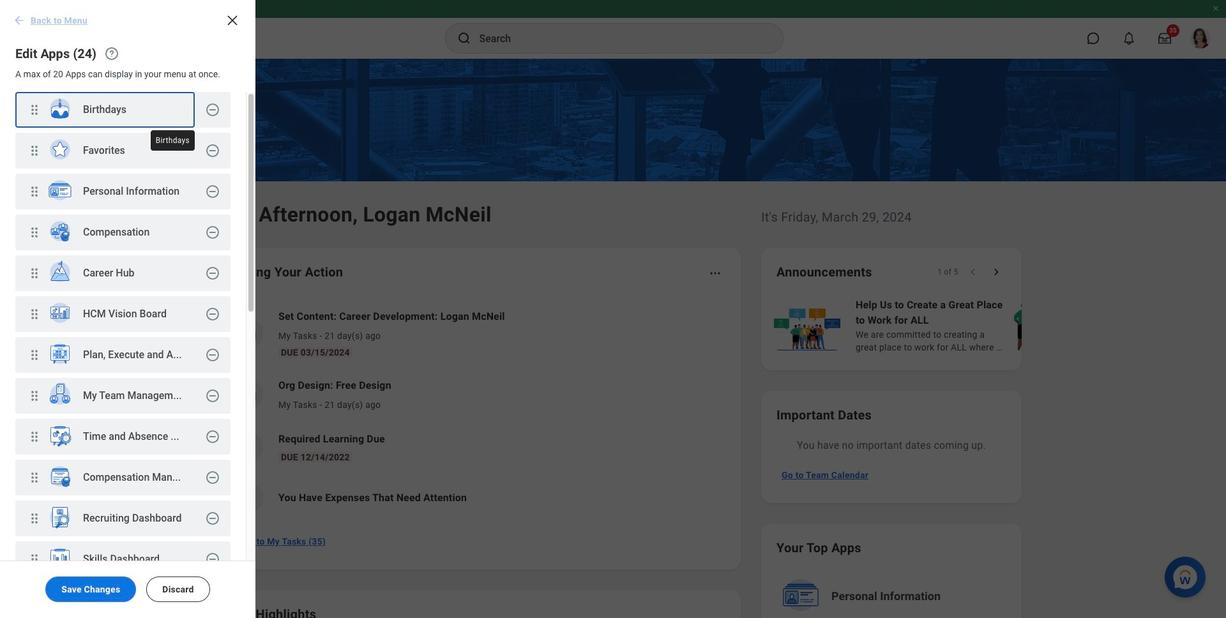 Task type: locate. For each thing, give the bounding box(es) containing it.
1 minus circle image from the top
[[205, 102, 220, 117]]

dashboard expenses image
[[238, 489, 257, 508]]

inbox image
[[238, 385, 257, 404], [225, 535, 238, 548]]

1 draggable vertical image from the top
[[27, 102, 42, 117]]

question outline image
[[104, 46, 120, 61]]

draggable vertical image
[[27, 143, 42, 158], [27, 184, 42, 199], [27, 429, 42, 444], [27, 470, 42, 485], [27, 511, 42, 526], [27, 552, 42, 567]]

4 minus circle image from the top
[[205, 429, 220, 444]]

7 minus circle image from the top
[[205, 552, 220, 567]]

minus circle image for 11th list item from the bottom
[[205, 143, 220, 158]]

profile logan mcneil element
[[1183, 24, 1218, 52]]

5 list item from the top
[[15, 255, 231, 292]]

3 minus circle image from the top
[[205, 388, 220, 404]]

12 list item from the top
[[15, 542, 231, 579]]

x image
[[225, 13, 240, 28]]

7 list item from the top
[[15, 337, 231, 374]]

inbox large image
[[1158, 32, 1171, 45]]

main content
[[0, 59, 1226, 618]]

0 horizontal spatial inbox image
[[225, 535, 238, 548]]

5 minus circle image from the top
[[205, 470, 220, 485]]

minus circle image
[[205, 266, 220, 281], [205, 307, 220, 322], [205, 388, 220, 404], [205, 429, 220, 444], [205, 470, 220, 485], [205, 511, 220, 526], [205, 552, 220, 567]]

4 list item from the top
[[15, 215, 231, 252]]

minus circle image
[[205, 102, 220, 117], [205, 143, 220, 158], [205, 184, 220, 199], [205, 225, 220, 240], [205, 347, 220, 363]]

list
[[0, 92, 246, 618], [771, 296, 1226, 355], [220, 299, 725, 524]]

list item
[[15, 92, 231, 129], [15, 133, 231, 170], [15, 174, 231, 211], [15, 215, 231, 252], [15, 255, 231, 292], [15, 296, 231, 333], [15, 337, 231, 374], [15, 378, 231, 415], [15, 419, 231, 456], [15, 460, 231, 497], [15, 501, 231, 538], [15, 542, 231, 579]]

2 minus circle image from the top
[[205, 307, 220, 322]]

close environment banner image
[[1212, 4, 1220, 12]]

1 vertical spatial inbox image
[[225, 535, 238, 548]]

5 draggable vertical image from the top
[[27, 347, 42, 363]]

3 draggable vertical image from the top
[[27, 429, 42, 444]]

draggable vertical image for 10th list item from the bottom of the global navigation dialog
[[27, 184, 42, 199]]

3 minus circle image from the top
[[205, 184, 220, 199]]

0 vertical spatial inbox image
[[238, 385, 257, 404]]

status
[[937, 267, 958, 277]]

1 draggable vertical image from the top
[[27, 143, 42, 158]]

draggable vertical image
[[27, 102, 42, 117], [27, 225, 42, 240], [27, 266, 42, 281], [27, 307, 42, 322], [27, 347, 42, 363], [27, 388, 42, 404]]

minus circle image for 10th list item from the bottom of the global navigation dialog
[[205, 184, 220, 199]]

4 minus circle image from the top
[[205, 225, 220, 240]]

2 draggable vertical image from the top
[[27, 184, 42, 199]]

10 list item from the top
[[15, 460, 231, 497]]

5 minus circle image from the top
[[205, 347, 220, 363]]

2 draggable vertical image from the top
[[27, 225, 42, 240]]

banner
[[0, 0, 1226, 59]]

draggable vertical image for 10th list item from the top of the global navigation dialog
[[27, 470, 42, 485]]

search image
[[456, 31, 472, 46]]

9 list item from the top
[[15, 419, 231, 456]]

chevron left small image
[[967, 266, 980, 278]]

5 draggable vertical image from the top
[[27, 511, 42, 526]]

3 list item from the top
[[15, 174, 231, 211]]

6 draggable vertical image from the top
[[27, 552, 42, 567]]

2 minus circle image from the top
[[205, 143, 220, 158]]

draggable vertical image for 11th list item from the bottom
[[27, 143, 42, 158]]

list inside global navigation dialog
[[0, 92, 246, 618]]

4 draggable vertical image from the top
[[27, 470, 42, 485]]



Task type: vqa. For each thing, say whether or not it's contained in the screenshot.
2nd minus circle icon from the bottom of the list inside the Global Navigation Dialog
yes



Task type: describe. For each thing, give the bounding box(es) containing it.
draggable vertical image for 11th list item
[[27, 511, 42, 526]]

draggable vertical image for 12th list item from the top
[[27, 552, 42, 567]]

11 list item from the top
[[15, 501, 231, 538]]

minus circle image for 7th list item
[[205, 347, 220, 363]]

arrow left image
[[13, 14, 26, 27]]

inbox image
[[238, 324, 257, 343]]

notifications large image
[[1123, 32, 1135, 45]]

2 list item from the top
[[15, 133, 231, 170]]

global navigation dialog
[[0, 0, 255, 618]]

6 draggable vertical image from the top
[[27, 388, 42, 404]]

1 list item from the top
[[15, 92, 231, 129]]

3 draggable vertical image from the top
[[27, 266, 42, 281]]

1 horizontal spatial inbox image
[[238, 385, 257, 404]]

1 minus circle image from the top
[[205, 266, 220, 281]]

draggable vertical image for 9th list item
[[27, 429, 42, 444]]

6 list item from the top
[[15, 296, 231, 333]]

book open image
[[238, 437, 257, 457]]

minus circle image for 9th list item from the bottom
[[205, 225, 220, 240]]

chevron right small image
[[990, 266, 1003, 278]]

8 list item from the top
[[15, 378, 231, 415]]

4 draggable vertical image from the top
[[27, 307, 42, 322]]

6 minus circle image from the top
[[205, 511, 220, 526]]

minus circle image for 1st list item from the top of the global navigation dialog
[[205, 102, 220, 117]]



